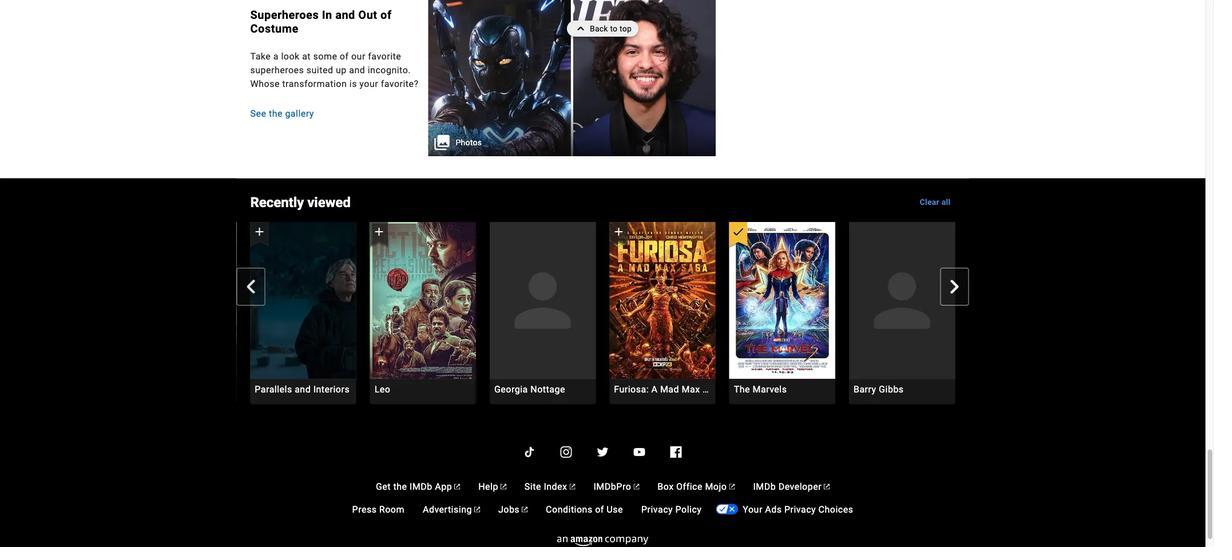 Task type: describe. For each thing, give the bounding box(es) containing it.
gallery
[[285, 108, 314, 119]]

site index
[[525, 481, 567, 492]]

privacy inside button
[[641, 504, 673, 515]]

suited
[[307, 65, 333, 76]]

group for barry gibbs
[[849, 222, 956, 379]]

group for parallels and interiors
[[251, 222, 357, 379]]

leo group
[[370, 222, 476, 404]]

conditions
[[546, 504, 593, 515]]

take a look at some of our favorite superheroes suited up and incognito. whose transformation is your favorite?
[[250, 51, 419, 89]]

out
[[358, 8, 377, 22]]

costume
[[250, 22, 299, 35]]

recently
[[250, 194, 304, 210]]

furiosa: a mad max saga
[[614, 384, 725, 394]]

barry
[[854, 384, 877, 394]]

georgia nottage link
[[490, 383, 596, 395]]

up
[[336, 65, 347, 76]]

take
[[250, 51, 271, 62]]

nottage
[[531, 384, 566, 394]]

launch inline image for get the imdb app
[[454, 484, 460, 489]]

facebook image
[[669, 445, 683, 459]]

leo
[[375, 384, 391, 394]]

of inside superheroes in and out of costume
[[381, 8, 392, 22]]

choices
[[819, 504, 853, 515]]

the
[[734, 384, 750, 394]]

launch inline image for help
[[501, 484, 506, 489]]

anya taylor-joy in furiosa: a mad max saga (2024) image
[[610, 222, 716, 379]]

imdbpro
[[594, 481, 631, 492]]

and inside take a look at some of our favorite superheroes suited up and incognito. whose transformation is your favorite?
[[349, 65, 365, 76]]

favorite
[[368, 51, 401, 62]]

group for leo
[[370, 222, 476, 379]]

photos group
[[428, 0, 716, 156]]

a
[[652, 384, 658, 394]]

box
[[658, 481, 674, 492]]

georgia
[[495, 384, 528, 394]]

furiosa: a mad max saga link
[[610, 383, 725, 395]]

incognito.
[[368, 65, 411, 76]]

app
[[435, 481, 452, 492]]

privacy policy button
[[637, 498, 706, 521]]

and inside superheroes in and out of costume
[[335, 8, 355, 22]]

max
[[682, 384, 701, 394]]

conditions of use button
[[541, 498, 628, 521]]

press
[[352, 504, 377, 515]]

imdb, an amazon company image
[[557, 536, 649, 546]]

clear all
[[920, 197, 951, 207]]

whose
[[250, 78, 280, 89]]

privacy inside button
[[785, 504, 816, 515]]

your ads privacy choices image
[[716, 504, 738, 515]]

box office mojo
[[658, 481, 727, 492]]

help
[[478, 481, 498, 492]]

imdb developer
[[753, 481, 822, 492]]

mad
[[661, 384, 680, 394]]

top
[[620, 24, 632, 33]]

launch inline image for imdbpro
[[634, 484, 639, 489]]

furiosa:
[[614, 384, 649, 394]]

in
[[322, 8, 332, 22]]

launch inline image for imdb developer
[[824, 484, 830, 489]]

transformation
[[282, 78, 347, 89]]

group for furiosa: a mad max saga
[[610, 222, 716, 379]]

photos
[[456, 138, 482, 147]]

imdbpro button
[[589, 475, 644, 498]]

site
[[525, 481, 541, 492]]

press room
[[352, 504, 405, 515]]

barry gibbs
[[854, 384, 904, 394]]

advertising
[[423, 504, 472, 515]]

advertising button
[[418, 498, 485, 521]]

policy
[[676, 504, 702, 515]]

tiktok image
[[523, 445, 536, 459]]

get the imdb app button
[[371, 475, 465, 498]]

georgia nottage
[[495, 384, 566, 394]]

sanjay dutt, arjun sarja, joseph vijay, trisha krishnan, and suriya in leo (2023) image
[[370, 222, 476, 379]]

our
[[351, 51, 366, 62]]

get
[[376, 481, 391, 492]]

samuel l. jackson, brie larson, iman vellani, and teyonah parris in the marvels (2023) image
[[730, 222, 836, 379]]

mojo
[[705, 481, 727, 492]]

index
[[544, 481, 567, 492]]

all
[[942, 197, 951, 207]]

the marvels link
[[730, 383, 836, 395]]

marvels
[[753, 384, 787, 394]]

see the gallery button
[[250, 107, 419, 120]]

some
[[313, 51, 337, 62]]

at
[[302, 51, 311, 62]]

launch inline image for box office mojo
[[729, 484, 735, 489]]

back to top button
[[567, 21, 639, 37]]

back
[[590, 24, 608, 33]]

youtube image
[[633, 445, 646, 459]]

your ads privacy choices
[[743, 504, 853, 515]]

superheroes
[[250, 8, 319, 22]]

gibbs
[[879, 384, 904, 394]]

parallels and interiors link
[[251, 383, 357, 395]]



Task type: locate. For each thing, give the bounding box(es) containing it.
0 horizontal spatial add image
[[253, 224, 267, 238]]

1 horizontal spatial the
[[393, 481, 407, 492]]

developer
[[779, 481, 822, 492]]

add image for leo
[[373, 224, 386, 238]]

instagram image
[[559, 445, 573, 459]]

twitter image
[[596, 445, 610, 459]]

2 privacy from the left
[[785, 504, 816, 515]]

press room button
[[348, 498, 409, 521]]

0 vertical spatial launch inline image
[[729, 484, 735, 489]]

done image
[[732, 224, 746, 238]]

launch inline image inside advertising button
[[474, 507, 480, 512]]

launch inline image right "jobs"
[[522, 507, 528, 512]]

0 horizontal spatial of
[[340, 51, 349, 62]]

and down our at the top
[[349, 65, 365, 76]]

launch inline image inside site index button
[[570, 484, 575, 489]]

privacy
[[641, 504, 673, 515], [785, 504, 816, 515]]

1 vertical spatial and
[[349, 65, 365, 76]]

see
[[250, 108, 266, 119]]

2 horizontal spatial add image
[[612, 224, 626, 238]]

your
[[743, 504, 763, 515]]

clear
[[920, 197, 940, 207]]

group inside the furiosa: a mad max saga group
[[610, 222, 716, 379]]

1 imdb from the left
[[410, 481, 432, 492]]

launch inline image right index
[[570, 484, 575, 489]]

the marvels group
[[730, 222, 836, 404]]

barry gibbs link
[[849, 383, 956, 395]]

launch inline image up choices
[[824, 484, 830, 489]]

and inside 'group'
[[295, 384, 311, 394]]

photos link
[[428, 0, 716, 156]]

2 vertical spatial and
[[295, 384, 311, 394]]

a
[[273, 51, 279, 62]]

help button
[[474, 475, 511, 498]]

launch inline image right app
[[454, 484, 460, 489]]

box office mojo button
[[653, 475, 740, 498]]

1 horizontal spatial add image
[[373, 224, 386, 238]]

launch inline image inside help button
[[501, 484, 506, 489]]

the for get
[[393, 481, 407, 492]]

launch inline image inside box office mojo button
[[729, 484, 735, 489]]

parallels and interiors
[[255, 384, 350, 394]]

privacy policy
[[641, 504, 702, 515]]

of inside take a look at some of our favorite superheroes suited up and incognito. whose transformation is your favorite?
[[340, 51, 349, 62]]

room
[[379, 504, 405, 515]]

conditions of use
[[546, 504, 623, 515]]

the
[[269, 108, 283, 119], [393, 481, 407, 492]]

3 add image from the left
[[612, 224, 626, 238]]

use
[[607, 504, 623, 515]]

of up up
[[340, 51, 349, 62]]

launch inline image inside imdbpro "button"
[[634, 484, 639, 489]]

launch inline image for advertising
[[474, 507, 480, 512]]

privacy down box
[[641, 504, 673, 515]]

2 vertical spatial of
[[595, 504, 604, 515]]

1 add image from the left
[[253, 224, 267, 238]]

production art image
[[428, 0, 716, 156]]

the for see
[[269, 108, 283, 119]]

site index button
[[520, 475, 580, 498]]

barry gibbs group
[[849, 222, 956, 404]]

add image
[[253, 224, 267, 238], [373, 224, 386, 238], [612, 224, 626, 238]]

launch inline image inside imdb developer button
[[824, 484, 830, 489]]

of inside button
[[595, 504, 604, 515]]

viewed
[[307, 194, 351, 210]]

1 vertical spatial the
[[393, 481, 407, 492]]

launch inline image right help
[[501, 484, 506, 489]]

see the gallery
[[250, 108, 314, 119]]

group for georgia nottage
[[490, 222, 596, 379]]

of
[[381, 8, 392, 22], [340, 51, 349, 62], [595, 504, 604, 515]]

launch inline image for site index
[[570, 484, 575, 489]]

to
[[610, 24, 618, 33]]

launch inline image inside jobs button
[[522, 507, 528, 512]]

parallels and interiors group
[[251, 222, 357, 404]]

group
[[131, 222, 969, 406], [131, 222, 237, 379], [251, 222, 357, 379], [370, 222, 476, 379], [490, 222, 596, 379], [610, 222, 716, 379], [730, 222, 836, 379], [849, 222, 956, 379]]

launch inline image down help
[[474, 507, 480, 512]]

interiors
[[314, 384, 350, 394]]

0 horizontal spatial privacy
[[641, 504, 673, 515]]

ads
[[765, 504, 782, 515]]

group for the marvels
[[730, 222, 836, 379]]

back to top
[[590, 24, 632, 33]]

launch inline image
[[454, 484, 460, 489], [501, 484, 506, 489], [570, 484, 575, 489], [634, 484, 639, 489], [824, 484, 830, 489], [474, 507, 480, 512]]

imdb
[[410, 481, 432, 492], [753, 481, 776, 492]]

of left use
[[595, 504, 604, 515]]

0 vertical spatial of
[[381, 8, 392, 22]]

launch inline image
[[729, 484, 735, 489], [522, 507, 528, 512]]

of right out
[[381, 8, 392, 22]]

1 horizontal spatial launch inline image
[[729, 484, 735, 489]]

imdb left app
[[410, 481, 432, 492]]

0 horizontal spatial imdb
[[410, 481, 432, 492]]

the right see
[[269, 108, 283, 119]]

office
[[676, 481, 703, 492]]

chevron right inline image
[[948, 280, 962, 294]]

your ads privacy choices button
[[738, 498, 858, 521]]

georgia nottage group
[[490, 222, 596, 404]]

recently viewed
[[250, 194, 351, 210]]

clear all button
[[915, 192, 955, 213]]

1 horizontal spatial of
[[381, 8, 392, 22]]

parallels
[[255, 384, 293, 394]]

2 add image from the left
[[373, 224, 386, 238]]

2 imdb from the left
[[753, 481, 776, 492]]

kurt russell in monarch: legacy of monsters (2023) image
[[251, 222, 357, 379]]

0 horizontal spatial the
[[269, 108, 283, 119]]

superheroes
[[250, 65, 304, 76]]

1 privacy from the left
[[641, 504, 673, 515]]

launch inline image right imdbpro
[[634, 484, 639, 489]]

privacy down developer
[[785, 504, 816, 515]]

add image inside the furiosa: a mad max saga group
[[612, 224, 626, 238]]

favorite?
[[381, 78, 419, 89]]

0 vertical spatial the
[[269, 108, 283, 119]]

and
[[335, 8, 355, 22], [349, 65, 365, 76], [295, 384, 311, 394]]

is
[[350, 78, 357, 89]]

0 vertical spatial and
[[335, 8, 355, 22]]

leo link
[[370, 383, 476, 395]]

superheroes in and out of costume
[[250, 8, 392, 35]]

and right in
[[335, 8, 355, 22]]

jobs button
[[494, 498, 532, 521]]

add image for parallels and interiors
[[253, 224, 267, 238]]

jobs
[[498, 504, 520, 515]]

launch inline image right mojo
[[729, 484, 735, 489]]

furiosa: a mad max saga group
[[610, 222, 725, 404]]

2 horizontal spatial of
[[595, 504, 604, 515]]

get the imdb app
[[376, 481, 452, 492]]

1 vertical spatial of
[[340, 51, 349, 62]]

launch inline image for jobs
[[522, 507, 528, 512]]

your
[[360, 78, 378, 89]]

and left "interiors" at the bottom left of the page
[[295, 384, 311, 394]]

add image inside leo group
[[373, 224, 386, 238]]

expand less image
[[574, 21, 590, 37]]

0 horizontal spatial launch inline image
[[522, 507, 528, 512]]

add image for furiosa: a mad max saga
[[612, 224, 626, 238]]

the right get
[[393, 481, 407, 492]]

the marvels
[[734, 384, 787, 394]]

1 vertical spatial launch inline image
[[522, 507, 528, 512]]

look
[[281, 51, 300, 62]]

launch inline image inside the get the imdb app button
[[454, 484, 460, 489]]

group containing parallels and interiors
[[131, 222, 969, 406]]

add image inside "parallels and interiors" 'group'
[[253, 224, 267, 238]]

1 horizontal spatial privacy
[[785, 504, 816, 515]]

1 horizontal spatial imdb
[[753, 481, 776, 492]]

imdb up ads
[[753, 481, 776, 492]]

imdb developer button
[[749, 475, 834, 498]]

saga
[[703, 384, 725, 394]]



Task type: vqa. For each thing, say whether or not it's contained in the screenshot.
CONTRIBUTE TO THIS PAGE
no



